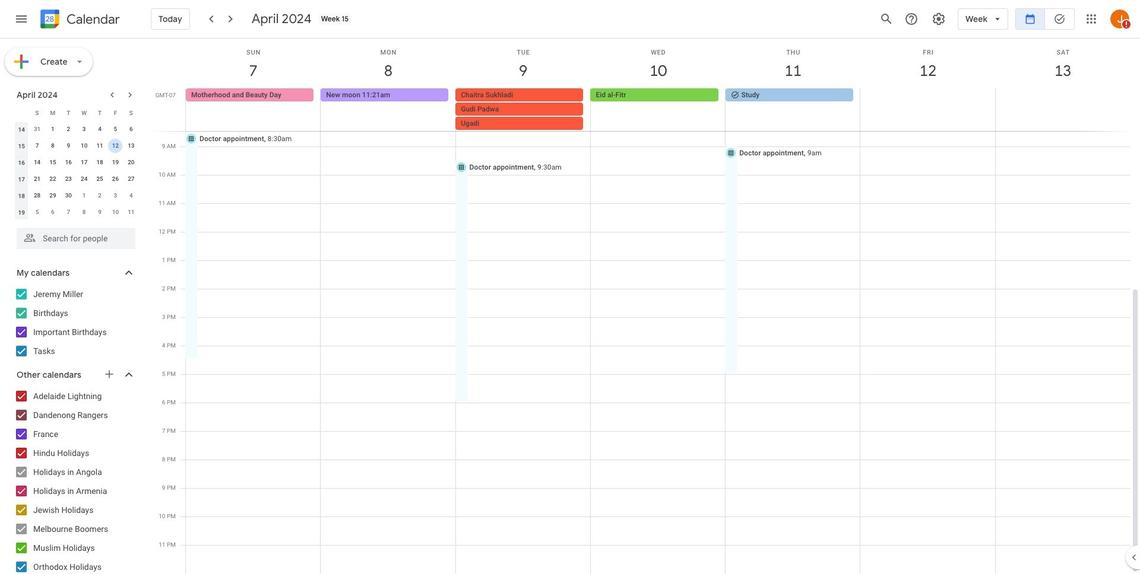 Task type: locate. For each thing, give the bounding box(es) containing it.
4 element
[[93, 122, 107, 137]]

22 element
[[46, 172, 60, 186]]

april 2024 grid
[[11, 105, 139, 221]]

9 element
[[61, 139, 76, 153]]

may 5 element
[[30, 205, 44, 220]]

3 element
[[77, 122, 91, 137]]

23 element
[[61, 172, 76, 186]]

cell
[[456, 88, 591, 131], [860, 88, 995, 131], [995, 88, 1130, 131], [108, 138, 123, 154]]

may 6 element
[[46, 205, 60, 220]]

other calendars list
[[2, 387, 147, 575]]

main drawer image
[[14, 12, 29, 26]]

6 element
[[124, 122, 138, 137]]

16 element
[[61, 156, 76, 170]]

heading inside calendar element
[[64, 12, 120, 26]]

25 element
[[93, 172, 107, 186]]

None search field
[[0, 223, 147, 249]]

may 2 element
[[93, 189, 107, 203]]

26 element
[[108, 172, 123, 186]]

grid
[[152, 39, 1140, 575]]

row group
[[14, 121, 139, 221]]

27 element
[[124, 172, 138, 186]]

may 10 element
[[108, 205, 123, 220]]

12 element
[[108, 139, 123, 153]]

heading
[[64, 12, 120, 26]]

7 element
[[30, 139, 44, 153]]

8 element
[[46, 139, 60, 153]]

1 element
[[46, 122, 60, 137]]

column header
[[14, 105, 29, 121]]

28 element
[[30, 189, 44, 203]]

row
[[181, 88, 1140, 131], [14, 105, 139, 121], [14, 121, 139, 138], [14, 138, 139, 154], [14, 154, 139, 171], [14, 171, 139, 188], [14, 188, 139, 204], [14, 204, 139, 221]]



Task type: vqa. For each thing, say whether or not it's contained in the screenshot.
Meetings corresponding to Meetings , 4pm
no



Task type: describe. For each thing, give the bounding box(es) containing it.
21 element
[[30, 172, 44, 186]]

Search for people text field
[[24, 228, 128, 249]]

column header inside april 2024 grid
[[14, 105, 29, 121]]

14 element
[[30, 156, 44, 170]]

2 element
[[61, 122, 76, 137]]

18 element
[[93, 156, 107, 170]]

settings menu image
[[932, 12, 946, 26]]

19 element
[[108, 156, 123, 170]]

13 element
[[124, 139, 138, 153]]

may 11 element
[[124, 205, 138, 220]]

add other calendars image
[[103, 369, 115, 381]]

march 31 element
[[30, 122, 44, 137]]

row group inside april 2024 grid
[[14, 121, 139, 221]]

my calendars list
[[2, 285, 147, 361]]

may 4 element
[[124, 189, 138, 203]]

may 7 element
[[61, 205, 76, 220]]

5 element
[[108, 122, 123, 137]]

cell inside row group
[[108, 138, 123, 154]]

may 1 element
[[77, 189, 91, 203]]

29 element
[[46, 189, 60, 203]]

20 element
[[124, 156, 138, 170]]

17 element
[[77, 156, 91, 170]]

30 element
[[61, 189, 76, 203]]

15 element
[[46, 156, 60, 170]]

may 9 element
[[93, 205, 107, 220]]

may 8 element
[[77, 205, 91, 220]]

11 element
[[93, 139, 107, 153]]

10 element
[[77, 139, 91, 153]]

24 element
[[77, 172, 91, 186]]

calendar element
[[38, 7, 120, 33]]

may 3 element
[[108, 189, 123, 203]]



